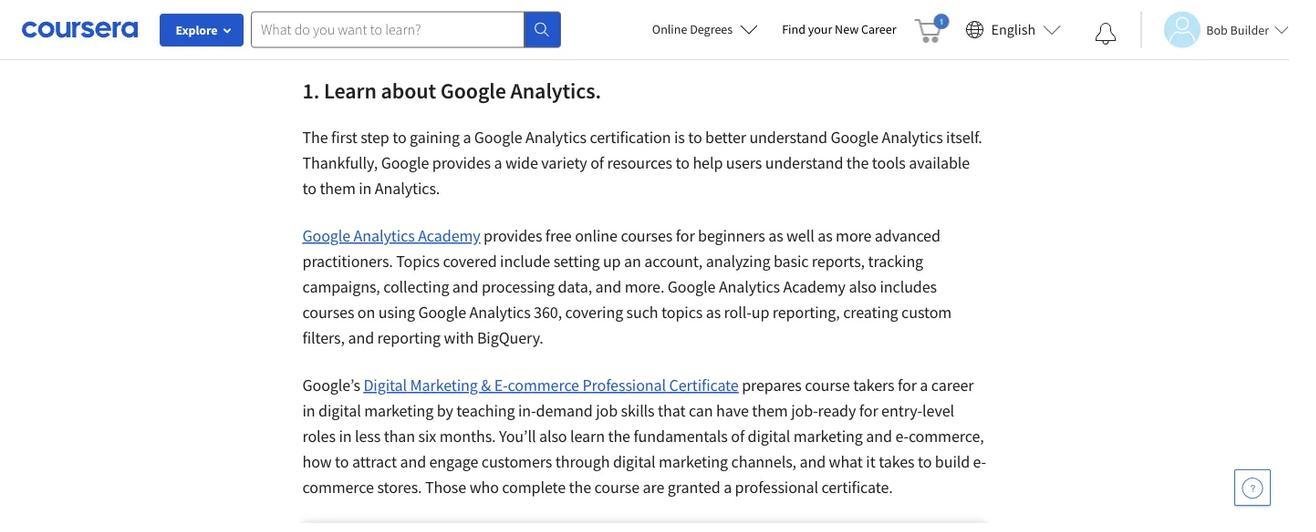 Task type: vqa. For each thing, say whether or not it's contained in the screenshot.
as
yes



Task type: locate. For each thing, give the bounding box(es) containing it.
1 horizontal spatial academy
[[783, 277, 846, 297]]

up left reporting, at the right of page
[[752, 303, 770, 323]]

a right the gaining
[[463, 127, 471, 148]]

0 horizontal spatial analytics.
[[375, 178, 440, 199]]

teaching
[[457, 401, 515, 422]]

them inside prepares course takers for a career in digital marketing by teaching in-demand job skills that can have them job-ready for entry-level roles in less than six months. you'll also learn the fundamentals of digital marketing and e-commerce, how to attract and engage customers through digital marketing channels, and what it takes to build e- commerce stores. those who complete the course are granted a professional certificate.
[[752, 401, 788, 422]]

online
[[575, 226, 618, 246]]

also inside prepares course takers for a career in digital marketing by teaching in-demand job skills that can have them job-ready for entry-level roles in less than six months. you'll also learn the fundamentals of digital marketing and e-commerce, how to attract and engage customers through digital marketing channels, and what it takes to build e- commerce stores. those who complete the course are granted a professional certificate.
[[539, 427, 567, 447]]

certificate
[[669, 376, 739, 396]]

bob builder
[[1207, 21, 1269, 38]]

google's
[[303, 376, 360, 396]]

of right variety
[[591, 153, 604, 173]]

professional
[[735, 478, 819, 498]]

include
[[500, 251, 550, 272]]

customers
[[482, 452, 552, 473]]

online
[[652, 21, 688, 37]]

2 horizontal spatial as
[[818, 226, 833, 246]]

google's digital marketing & e-commerce professional certificate
[[303, 376, 739, 396]]

stores.
[[377, 478, 422, 498]]

1 horizontal spatial of
[[731, 427, 745, 447]]

learn
[[570, 427, 605, 447]]

2 vertical spatial digital
[[613, 452, 656, 473]]

0 horizontal spatial marketing
[[364, 401, 434, 422]]

that
[[658, 401, 686, 422]]

entry-
[[882, 401, 923, 422]]

also
[[849, 277, 877, 297], [539, 427, 567, 447]]

have
[[716, 401, 749, 422]]

a
[[463, 127, 471, 148], [494, 153, 502, 173], [920, 376, 928, 396], [724, 478, 732, 498]]

0 horizontal spatial as
[[706, 303, 721, 323]]

analytics up topics
[[354, 226, 415, 246]]

the first step to gaining a google analytics certification is to better understand google analytics itself. thankfully, google provides a wide variety of resources to help users understand the tools available to them in analytics.
[[303, 127, 982, 199]]

also up creating
[[849, 277, 877, 297]]

marketing up granted
[[659, 452, 728, 473]]

in left 'less'
[[339, 427, 352, 447]]

build
[[935, 452, 970, 473]]

topics
[[662, 303, 703, 323]]

0 horizontal spatial the
[[569, 478, 591, 498]]

a left career
[[920, 376, 928, 396]]

shopping cart: 1 item image
[[915, 14, 950, 43]]

as left roll-
[[706, 303, 721, 323]]

1 horizontal spatial courses
[[621, 226, 673, 246]]

bob builder button
[[1141, 11, 1289, 48]]

variety
[[541, 153, 587, 173]]

0 horizontal spatial e-
[[896, 427, 909, 447]]

0 vertical spatial academy
[[418, 226, 481, 246]]

six
[[418, 427, 436, 447]]

beginners
[[698, 226, 765, 246]]

course
[[805, 376, 850, 396], [595, 478, 640, 498]]

up left an
[[603, 251, 621, 272]]

1 horizontal spatial commerce
[[508, 376, 579, 396]]

0 vertical spatial courses
[[621, 226, 673, 246]]

academy up the covered
[[418, 226, 481, 246]]

0 vertical spatial analytics.
[[511, 77, 601, 104]]

provides
[[432, 153, 491, 173], [484, 226, 542, 246]]

1 horizontal spatial marketing
[[659, 452, 728, 473]]

available
[[909, 153, 970, 173]]

commerce down how
[[303, 478, 374, 498]]

0 vertical spatial provides
[[432, 153, 491, 173]]

academy up reporting, at the right of page
[[783, 277, 846, 297]]

in down thankfully,
[[359, 178, 372, 199]]

2 horizontal spatial digital
[[748, 427, 790, 447]]

the left the tools
[[847, 153, 869, 173]]

courses up filters,
[[303, 303, 354, 323]]

0 vertical spatial in
[[359, 178, 372, 199]]

free
[[546, 226, 572, 246]]

1 vertical spatial them
[[752, 401, 788, 422]]

0 horizontal spatial up
[[603, 251, 621, 272]]

them
[[320, 178, 356, 199], [752, 401, 788, 422]]

google down the gaining
[[381, 153, 429, 173]]

online degrees
[[652, 21, 733, 37]]

0 horizontal spatial of
[[591, 153, 604, 173]]

and down the covered
[[453, 277, 479, 297]]

analytics up the tools
[[882, 127, 943, 148]]

0 vertical spatial digital
[[319, 401, 361, 422]]

0 vertical spatial of
[[591, 153, 604, 173]]

1 horizontal spatial for
[[859, 401, 878, 422]]

of
[[591, 153, 604, 173], [731, 427, 745, 447]]

provides inside provides free online courses for beginners as well as more advanced practitioners. topics covered include setting up an account, analyzing basic reports, tracking campaigns, collecting and processing data, and more. google analytics academy also includes courses on using google analytics 360, covering such topics as roll-up reporting, creating custom filters, and reporting with bigquery.
[[484, 226, 542, 246]]

1 vertical spatial provides
[[484, 226, 542, 246]]

well
[[787, 226, 815, 246]]

filters,
[[303, 328, 345, 349]]

None search field
[[251, 11, 561, 48]]

2 vertical spatial in
[[339, 427, 352, 447]]

provides up include
[[484, 226, 542, 246]]

1 horizontal spatial analytics.
[[511, 77, 601, 104]]

0 vertical spatial also
[[849, 277, 877, 297]]

the down job
[[608, 427, 631, 447]]

courses up an
[[621, 226, 673, 246]]

account,
[[644, 251, 703, 272]]

in
[[359, 178, 372, 199], [303, 401, 315, 422], [339, 427, 352, 447]]

is
[[674, 127, 685, 148]]

are
[[643, 478, 665, 498]]

1. learn about google analytics.
[[303, 77, 601, 104]]

1 vertical spatial also
[[539, 427, 567, 447]]

users
[[726, 153, 762, 173]]

0 vertical spatial the
[[847, 153, 869, 173]]

a left wide
[[494, 153, 502, 173]]

digital up channels,
[[748, 427, 790, 447]]

0 vertical spatial up
[[603, 251, 621, 272]]

course up ready
[[805, 376, 850, 396]]

0 horizontal spatial for
[[676, 226, 695, 246]]

in up roles
[[303, 401, 315, 422]]

of inside the first step to gaining a google analytics certification is to better understand google analytics itself. thankfully, google provides a wide variety of resources to help users understand the tools available to them in analytics.
[[591, 153, 604, 173]]

and up "covering"
[[595, 277, 622, 297]]

them down thankfully,
[[320, 178, 356, 199]]

e-
[[494, 376, 508, 396]]

0 vertical spatial e-
[[896, 427, 909, 447]]

marketing
[[364, 401, 434, 422], [794, 427, 863, 447], [659, 452, 728, 473]]

to left help
[[676, 153, 690, 173]]

through
[[556, 452, 610, 473]]

marketing down ready
[[794, 427, 863, 447]]

1 horizontal spatial digital
[[613, 452, 656, 473]]

2 horizontal spatial the
[[847, 153, 869, 173]]

1 vertical spatial course
[[595, 478, 640, 498]]

as right well
[[818, 226, 833, 246]]

understand up users
[[750, 127, 828, 148]]

digital up are
[[613, 452, 656, 473]]

demand
[[536, 401, 593, 422]]

to right step
[[393, 127, 407, 148]]

1 vertical spatial commerce
[[303, 478, 374, 498]]

academy
[[418, 226, 481, 246], [783, 277, 846, 297]]

custom
[[902, 303, 952, 323]]

as left well
[[769, 226, 784, 246]]

0 horizontal spatial them
[[320, 178, 356, 199]]

0 vertical spatial commerce
[[508, 376, 579, 396]]

commerce
[[508, 376, 579, 396], [303, 478, 374, 498]]

&
[[481, 376, 491, 396]]

1 horizontal spatial the
[[608, 427, 631, 447]]

less
[[355, 427, 381, 447]]

1 vertical spatial in
[[303, 401, 315, 422]]

commerce up in-
[[508, 376, 579, 396]]

for up entry-
[[898, 376, 917, 396]]

0 horizontal spatial also
[[539, 427, 567, 447]]

What do you want to learn? text field
[[251, 11, 525, 48]]

builder
[[1231, 21, 1269, 38]]

0 horizontal spatial commerce
[[303, 478, 374, 498]]

analytics
[[526, 127, 587, 148], [882, 127, 943, 148], [354, 226, 415, 246], [719, 277, 780, 297], [470, 303, 531, 323]]

job-
[[791, 401, 818, 422]]

e- down entry-
[[896, 427, 909, 447]]

the down the through
[[569, 478, 591, 498]]

first
[[331, 127, 357, 148]]

course left are
[[595, 478, 640, 498]]

google analytics academy
[[303, 226, 481, 246]]

1 vertical spatial e-
[[973, 452, 987, 473]]

0 vertical spatial them
[[320, 178, 356, 199]]

1 vertical spatial academy
[[783, 277, 846, 297]]

help center image
[[1242, 477, 1264, 499]]

2 vertical spatial the
[[569, 478, 591, 498]]

thankfully,
[[303, 153, 378, 173]]

for up account,
[[676, 226, 695, 246]]

the
[[303, 127, 328, 148]]

1 vertical spatial for
[[898, 376, 917, 396]]

also down demand
[[539, 427, 567, 447]]

e- right build
[[973, 452, 987, 473]]

analytics.
[[511, 77, 601, 104], [375, 178, 440, 199]]

0 horizontal spatial academy
[[418, 226, 481, 246]]

provides down the gaining
[[432, 153, 491, 173]]

reporting
[[377, 328, 441, 349]]

advanced
[[875, 226, 941, 246]]

1 vertical spatial the
[[608, 427, 631, 447]]

understand right users
[[765, 153, 844, 173]]

academy inside provides free online courses for beginners as well as more advanced practitioners. topics covered include setting up an account, analyzing basic reports, tracking campaigns, collecting and processing data, and more. google analytics academy also includes courses on using google analytics 360, covering such topics as roll-up reporting, creating custom filters, and reporting with bigquery.
[[783, 277, 846, 297]]

google up the tools
[[831, 127, 879, 148]]

1 vertical spatial marketing
[[794, 427, 863, 447]]

1 vertical spatial of
[[731, 427, 745, 447]]

of inside prepares course takers for a career in digital marketing by teaching in-demand job skills that can have them job-ready for entry-level roles in less than six months. you'll also learn the fundamentals of digital marketing and e-commerce, how to attract and engage customers through digital marketing channels, and what it takes to build e- commerce stores. those who complete the course are granted a professional certificate.
[[731, 427, 745, 447]]

1 horizontal spatial also
[[849, 277, 877, 297]]

fundamentals
[[634, 427, 728, 447]]

them down prepares
[[752, 401, 788, 422]]

2 horizontal spatial in
[[359, 178, 372, 199]]

1 vertical spatial analytics.
[[375, 178, 440, 199]]

commerce inside prepares course takers for a career in digital marketing by teaching in-demand job skills that can have them job-ready for entry-level roles in less than six months. you'll also learn the fundamentals of digital marketing and e-commerce, how to attract and engage customers through digital marketing channels, and what it takes to build e- commerce stores. those who complete the course are granted a professional certificate.
[[303, 478, 374, 498]]

1 vertical spatial up
[[752, 303, 770, 323]]

to
[[393, 127, 407, 148], [688, 127, 702, 148], [676, 153, 690, 173], [303, 178, 317, 199], [335, 452, 349, 473], [918, 452, 932, 473]]

of down have
[[731, 427, 745, 447]]

1 horizontal spatial course
[[805, 376, 850, 396]]

digital down google's
[[319, 401, 361, 422]]

courses
[[621, 226, 673, 246], [303, 303, 354, 323]]

digital
[[319, 401, 361, 422], [748, 427, 790, 447], [613, 452, 656, 473]]

tracking
[[868, 251, 924, 272]]

1 vertical spatial courses
[[303, 303, 354, 323]]

1 horizontal spatial in
[[339, 427, 352, 447]]

in inside the first step to gaining a google analytics certification is to better understand google analytics itself. thankfully, google provides a wide variety of resources to help users understand the tools available to them in analytics.
[[359, 178, 372, 199]]

understand
[[750, 127, 828, 148], [765, 153, 844, 173]]

them inside the first step to gaining a google analytics certification is to better understand google analytics itself. thankfully, google provides a wide variety of resources to help users understand the tools available to them in analytics.
[[320, 178, 356, 199]]

resources
[[607, 153, 673, 173]]

google up topics at bottom
[[668, 277, 716, 297]]

for down the takers
[[859, 401, 878, 422]]

0 vertical spatial course
[[805, 376, 850, 396]]

1 horizontal spatial e-
[[973, 452, 987, 473]]

and up it
[[866, 427, 892, 447]]

also inside provides free online courses for beginners as well as more advanced practitioners. topics covered include setting up an account, analyzing basic reports, tracking campaigns, collecting and processing data, and more. google analytics academy also includes courses on using google analytics 360, covering such topics as roll-up reporting, creating custom filters, and reporting with bigquery.
[[849, 277, 877, 297]]

online degrees button
[[638, 9, 773, 49]]

complete
[[502, 478, 566, 498]]

to right how
[[335, 452, 349, 473]]

1 horizontal spatial them
[[752, 401, 788, 422]]

analytics. up 'google analytics academy' "link"
[[375, 178, 440, 199]]

certificate.
[[822, 478, 893, 498]]

who
[[470, 478, 499, 498]]

marketing
[[410, 376, 478, 396]]

itself.
[[946, 127, 982, 148]]

0 vertical spatial for
[[676, 226, 695, 246]]

to down thankfully,
[[303, 178, 317, 199]]

analytics. up variety
[[511, 77, 601, 104]]

marketing up than
[[364, 401, 434, 422]]



Task type: describe. For each thing, give the bounding box(es) containing it.
show notifications image
[[1095, 23, 1117, 45]]

professional
[[583, 376, 666, 396]]

how
[[303, 452, 332, 473]]

takes
[[879, 452, 915, 473]]

provides inside the first step to gaining a google analytics certification is to better understand google analytics itself. thankfully, google provides a wide variety of resources to help users understand the tools available to them in analytics.
[[432, 153, 491, 173]]

the inside the first step to gaining a google analytics certification is to better understand google analytics itself. thankfully, google provides a wide variety of resources to help users understand the tools available to them in analytics.
[[847, 153, 869, 173]]

about
[[381, 77, 436, 104]]

covering
[[565, 303, 623, 323]]

analytics up variety
[[526, 127, 587, 148]]

0 horizontal spatial course
[[595, 478, 640, 498]]

on
[[358, 303, 375, 323]]

using
[[379, 303, 415, 323]]

more.
[[625, 277, 665, 297]]

months.
[[440, 427, 496, 447]]

setting
[[554, 251, 600, 272]]

google analytics academy link
[[303, 226, 481, 246]]

to right is
[[688, 127, 702, 148]]

than
[[384, 427, 415, 447]]

analytics down analyzing
[[719, 277, 780, 297]]

ready
[[818, 401, 856, 422]]

job
[[596, 401, 618, 422]]

and left what at the right of page
[[800, 452, 826, 473]]

roll-
[[724, 303, 752, 323]]

data,
[[558, 277, 592, 297]]

channels,
[[731, 452, 797, 473]]

0 horizontal spatial courses
[[303, 303, 354, 323]]

career
[[861, 21, 897, 37]]

0 vertical spatial marketing
[[364, 401, 434, 422]]

digital marketing & e-commerce professional certificate link
[[364, 376, 739, 396]]

reports,
[[812, 251, 865, 272]]

step
[[361, 127, 389, 148]]

in-
[[518, 401, 536, 422]]

level
[[923, 401, 955, 422]]

google up wide
[[474, 127, 522, 148]]

takers
[[853, 376, 895, 396]]

analytics up bigquery.
[[470, 303, 531, 323]]

bigquery.
[[477, 328, 544, 349]]

explore button
[[160, 14, 244, 47]]

360,
[[534, 303, 562, 323]]

help
[[693, 153, 723, 173]]

find your new career link
[[773, 18, 906, 41]]

topics
[[396, 251, 440, 272]]

tools
[[872, 153, 906, 173]]

find your new career
[[782, 21, 897, 37]]

2 vertical spatial for
[[859, 401, 878, 422]]

gaining
[[410, 127, 460, 148]]

english
[[992, 21, 1036, 39]]

google up the gaining
[[441, 77, 506, 104]]

processing
[[482, 277, 555, 297]]

practitioners.
[[303, 251, 393, 272]]

1 vertical spatial understand
[[765, 153, 844, 173]]

2 vertical spatial marketing
[[659, 452, 728, 473]]

creating
[[843, 303, 899, 323]]

analytics. inside the first step to gaining a google analytics certification is to better understand google analytics itself. thankfully, google provides a wide variety of resources to help users understand the tools available to them in analytics.
[[375, 178, 440, 199]]

coursera image
[[22, 15, 138, 44]]

includes
[[880, 277, 937, 297]]

such
[[627, 303, 658, 323]]

google up "practitioners."
[[303, 226, 351, 246]]

to left build
[[918, 452, 932, 473]]

those
[[425, 478, 466, 498]]

provides free online courses for beginners as well as more advanced practitioners. topics covered include setting up an account, analyzing basic reports, tracking campaigns, collecting and processing data, and more. google analytics academy also includes courses on using google analytics 360, covering such topics as roll-up reporting, creating custom filters, and reporting with bigquery.
[[303, 226, 952, 349]]

english button
[[959, 0, 1069, 59]]

digital
[[364, 376, 407, 396]]

what
[[829, 452, 863, 473]]

can
[[689, 401, 713, 422]]

roles
[[303, 427, 336, 447]]

new
[[835, 21, 859, 37]]

attract
[[352, 452, 397, 473]]

for inside provides free online courses for beginners as well as more advanced practitioners. topics covered include setting up an account, analyzing basic reports, tracking campaigns, collecting and processing data, and more. google analytics academy also includes courses on using google analytics 360, covering such topics as roll-up reporting, creating custom filters, and reporting with bigquery.
[[676, 226, 695, 246]]

wide
[[506, 153, 538, 173]]

your
[[808, 21, 833, 37]]

0 vertical spatial understand
[[750, 127, 828, 148]]

granted
[[668, 478, 721, 498]]

degrees
[[690, 21, 733, 37]]

with
[[444, 328, 474, 349]]

1 horizontal spatial up
[[752, 303, 770, 323]]

certification
[[590, 127, 671, 148]]

learn
[[324, 77, 377, 104]]

by
[[437, 401, 453, 422]]

commerce,
[[909, 427, 984, 447]]

0 horizontal spatial digital
[[319, 401, 361, 422]]

better
[[705, 127, 746, 148]]

2 horizontal spatial marketing
[[794, 427, 863, 447]]

engage
[[429, 452, 478, 473]]

0 horizontal spatial in
[[303, 401, 315, 422]]

2 horizontal spatial for
[[898, 376, 917, 396]]

campaigns,
[[303, 277, 380, 297]]

1 horizontal spatial as
[[769, 226, 784, 246]]

a right granted
[[724, 478, 732, 498]]

find
[[782, 21, 806, 37]]

skills
[[621, 401, 655, 422]]

and down "on"
[[348, 328, 374, 349]]

career
[[932, 376, 974, 396]]

1 vertical spatial digital
[[748, 427, 790, 447]]

prepares course takers for a career in digital marketing by teaching in-demand job skills that can have them job-ready for entry-level roles in less than six months. you'll also learn the fundamentals of digital marketing and e-commerce, how to attract and engage customers through digital marketing channels, and what it takes to build e- commerce stores. those who complete the course are granted a professional certificate.
[[303, 376, 987, 498]]

1.
[[303, 77, 320, 104]]

it
[[866, 452, 876, 473]]

and up the stores.
[[400, 452, 426, 473]]

google up with
[[418, 303, 466, 323]]



